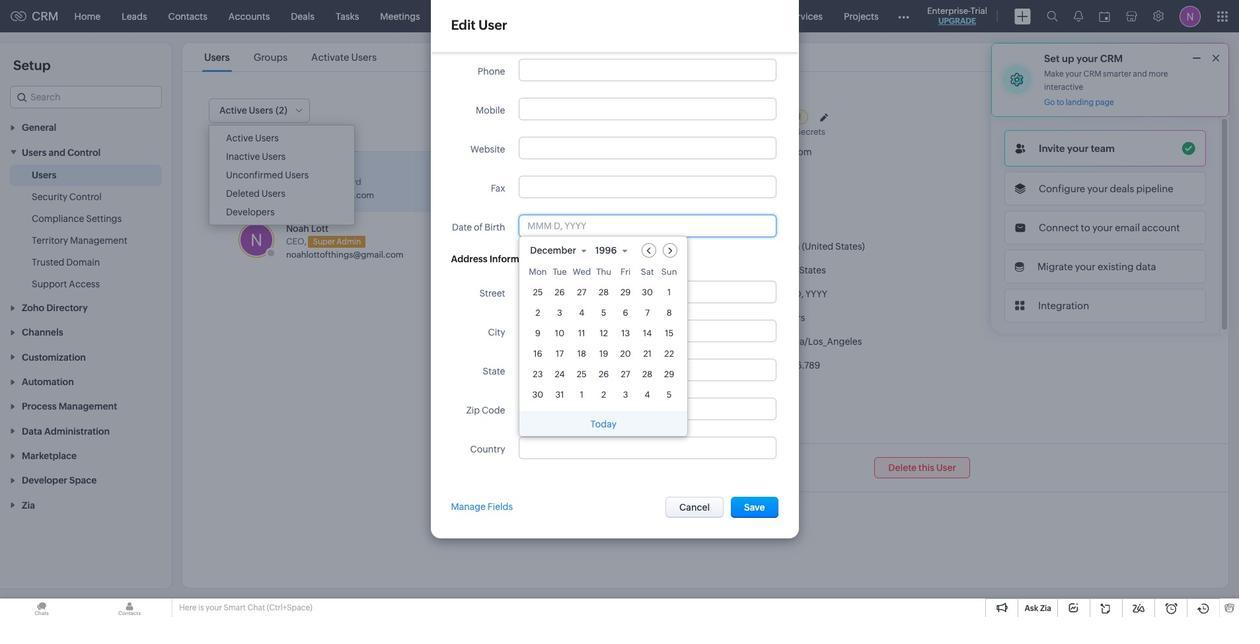 Task type: describe. For each thing, give the bounding box(es) containing it.
profile element
[[1173, 0, 1210, 32]]

unconfirmed users
[[226, 170, 309, 181]]

show
[[622, 178, 644, 188]]

2 vertical spatial crm
[[1084, 69, 1102, 79]]

1996 field
[[595, 243, 634, 258]]

invite your team
[[1040, 143, 1116, 154]]

users link for 'security control' link
[[32, 168, 57, 182]]

here
[[179, 604, 197, 613]]

standard inside noah little manager, standard noahlittle@gmail.com
[[325, 177, 362, 187]]

1 horizontal spatial groups
[[622, 384, 657, 395]]

save button
[[731, 498, 779, 519]]

activate users link
[[310, 52, 379, 63]]

20
[[621, 349, 631, 359]]

0 vertical spatial 26
[[555, 288, 565, 298]]

ceo,
[[286, 237, 307, 247]]

mon tue wed thu
[[529, 267, 612, 277]]

0 horizontal spatial 28
[[599, 288, 609, 298]]

date
[[452, 222, 472, 233]]

noah little
[[699, 110, 750, 122]]

deleted users link
[[213, 185, 351, 203]]

1 horizontal spatial 25
[[577, 370, 587, 380]]

inactive
[[226, 151, 260, 162]]

noah for noah little manager, standard noahlittle@gmail.com
[[286, 163, 309, 174]]

24
[[555, 370, 565, 380]]

21
[[644, 349, 652, 359]]

your down up
[[1066, 69, 1083, 79]]

search image
[[1048, 11, 1059, 22]]

email
[[1116, 222, 1141, 233]]

create menu element
[[1007, 0, 1040, 32]]

crm link
[[11, 9, 59, 23]]

language
[[706, 241, 749, 252]]

-
[[769, 407, 772, 418]]

and inside users and control dropdown button
[[49, 147, 65, 158]]

your left team
[[1068, 143, 1089, 154]]

deleted users
[[226, 188, 286, 199]]

hours
[[780, 313, 806, 323]]

noahlottofsecrets link
[[749, 127, 829, 137]]

and inside set up your crm make your crm smarter and more interactive go to landing page
[[1134, 69, 1148, 79]]

9
[[536, 329, 541, 339]]

connect to your email account
[[1040, 222, 1181, 233]]

more
[[1150, 69, 1169, 79]]

1 horizontal spatial to
[[1082, 222, 1091, 233]]

12 hours
[[769, 313, 806, 323]]

new user button
[[503, 101, 577, 123]]

31
[[556, 390, 564, 400]]

create menu image
[[1015, 8, 1032, 24]]

manager at noahlottofsecrets
[[699, 127, 826, 137]]

users and control region
[[0, 164, 172, 295]]

mon
[[529, 267, 547, 277]]

manager,
[[286, 177, 323, 187]]

your right up
[[1077, 53, 1099, 64]]

time for time zone
[[704, 337, 726, 347]]

home
[[74, 11, 101, 21]]

0 horizontal spatial 3
[[558, 308, 563, 318]]

address information
[[451, 254, 542, 265]]

unconfirmed users link
[[213, 166, 351, 185]]

zia
[[1041, 604, 1052, 614]]

developers
[[226, 207, 275, 218]]

Search text field
[[227, 128, 359, 152]]

security
[[32, 192, 67, 202]]

6
[[623, 308, 629, 318]]

country for country locale
[[684, 265, 719, 276]]

noah for noah little
[[699, 110, 724, 122]]

format for number format
[[718, 360, 749, 371]]

0 horizontal spatial 25
[[533, 288, 543, 298]]

landing
[[1067, 98, 1094, 107]]

calendar image
[[1100, 11, 1111, 21]]

signals element
[[1067, 0, 1092, 32]]

delete this user
[[889, 463, 957, 474]]

0 horizontal spatial noahlittle@gmail.com
[[286, 190, 374, 200]]

enterprise-trial upgrade
[[928, 6, 988, 26]]

data
[[1137, 261, 1157, 272]]

0 vertical spatial 27
[[577, 288, 587, 298]]

delete
[[889, 463, 917, 474]]

mobile
[[476, 105, 506, 116]]

country locale
[[684, 265, 749, 276]]

code
[[482, 405, 506, 416]]

signals image
[[1075, 11, 1084, 22]]

little for noah little
[[726, 110, 750, 122]]

0 horizontal spatial 1
[[580, 390, 584, 400]]

english
[[769, 241, 801, 252]]

setup
[[13, 58, 51, 73]]

little for noah little manager, standard noahlittle@gmail.com
[[311, 163, 333, 174]]

date of birth
[[452, 222, 506, 233]]

1 vertical spatial 27
[[621, 370, 631, 380]]

monday column header
[[529, 267, 547, 281]]

number
[[681, 360, 717, 371]]

user for edit user
[[479, 17, 508, 32]]

information for locale information
[[655, 213, 711, 225]]

your right is
[[206, 604, 222, 613]]

groups inside list
[[254, 52, 288, 63]]

12 for 12 hours
[[769, 313, 778, 323]]

today button
[[520, 412, 688, 436]]

website
[[471, 144, 506, 155]]

wed
[[573, 267, 591, 277]]

users inside region
[[32, 170, 57, 180]]

meetings
[[380, 11, 420, 21]]

not confirmed image
[[263, 180, 278, 196]]

user for new user
[[544, 106, 564, 117]]

management
[[70, 235, 127, 246]]

domain
[[66, 257, 100, 268]]

10
[[555, 329, 565, 339]]

1 vertical spatial 28
[[643, 370, 653, 380]]

8
[[667, 308, 672, 318]]

standard link
[[757, 110, 809, 124]]

fax
[[491, 183, 506, 194]]

123,456.789
[[769, 360, 821, 371]]

row containing 23
[[529, 366, 679, 384]]

compliance
[[32, 213, 84, 224]]

22
[[665, 349, 674, 359]]

1 vertical spatial 5
[[667, 390, 672, 400]]

manager
[[699, 127, 735, 137]]

tue
[[553, 267, 567, 277]]

1 horizontal spatial 29
[[665, 370, 675, 380]]

yyyy
[[806, 289, 828, 300]]

active users (2)
[[220, 105, 288, 116]]

enterprise-
[[928, 6, 971, 16]]

0 vertical spatial 1
[[668, 288, 671, 298]]

support access link
[[32, 278, 100, 291]]

noah for noah lott ceo, super admin noahlottofthings@gmail.com
[[286, 223, 309, 234]]

today link
[[591, 419, 617, 430]]

december
[[531, 245, 577, 256]]

0 horizontal spatial 29
[[621, 288, 631, 298]]

projects
[[844, 11, 879, 21]]

configure your deals pipeline
[[1040, 183, 1174, 194]]

15
[[665, 329, 674, 339]]

upgrade
[[939, 17, 977, 26]]

18
[[578, 349, 587, 359]]

tuesday column header
[[551, 267, 569, 281]]

page
[[1096, 98, 1115, 107]]

chat
[[248, 604, 265, 613]]

deals
[[1111, 183, 1135, 194]]

row containing 30
[[529, 386, 679, 404]]

new
[[523, 106, 543, 117]]

time for time format
[[695, 313, 717, 323]]

unconfirmed
[[226, 170, 283, 181]]

united
[[769, 265, 798, 276]]

0 vertical spatial 2
[[536, 308, 541, 318]]

show details
[[622, 178, 673, 188]]

accounts
[[229, 11, 270, 21]]

migrate
[[1038, 261, 1074, 272]]

set up your crm make your crm smarter and more interactive go to landing page
[[1045, 53, 1169, 107]]

0 horizontal spatial 4
[[579, 308, 585, 318]]

sunday column header
[[661, 267, 679, 281]]

ask
[[1025, 604, 1039, 614]]

0 horizontal spatial 30
[[533, 390, 544, 400]]

0 vertical spatial standard
[[764, 112, 802, 122]]

0 horizontal spatial 5
[[602, 308, 607, 318]]

0 vertical spatial noahlittle@gmail.com
[[718, 147, 812, 157]]



Task type: locate. For each thing, give the bounding box(es) containing it.
crm up smarter
[[1101, 53, 1124, 64]]

0 horizontal spatial 26
[[555, 288, 565, 298]]

5 left 6
[[602, 308, 607, 318]]

trusted domain link
[[32, 256, 100, 269]]

format down zone
[[718, 360, 749, 371]]

12 up 19
[[600, 329, 608, 339]]

3 row from the top
[[529, 304, 679, 322]]

row containing 2
[[529, 304, 679, 322]]

crm left smarter
[[1084, 69, 1102, 79]]

29 down the friday column header
[[621, 288, 631, 298]]

26 down 19
[[599, 370, 609, 380]]

1 horizontal spatial 12
[[769, 313, 778, 323]]

1 format from the top
[[718, 313, 749, 323]]

manager link
[[699, 127, 738, 137]]

member
[[703, 407, 739, 418]]

2 row from the top
[[529, 284, 679, 302]]

activate users
[[312, 52, 377, 63]]

to
[[1057, 98, 1065, 107], [1082, 222, 1091, 233]]

support access
[[32, 279, 100, 289]]

1 horizontal spatial 28
[[643, 370, 653, 380]]

make
[[1045, 69, 1065, 79]]

29 down 22
[[665, 370, 675, 380]]

groups
[[254, 52, 288, 63], [622, 384, 657, 395]]

users link up security
[[32, 168, 57, 182]]

1 vertical spatial locale
[[721, 265, 749, 276]]

details
[[646, 178, 673, 188]]

row containing 16
[[529, 345, 679, 363]]

1 vertical spatial noahlittle@gmail.com
[[286, 190, 374, 200]]

1 vertical spatial and
[[49, 147, 65, 158]]

users inside dropdown button
[[22, 147, 47, 158]]

your left deals
[[1088, 183, 1109, 194]]

7
[[646, 308, 650, 318]]

grid inside choose date dialog
[[520, 265, 688, 412]]

2 vertical spatial noah
[[286, 223, 309, 234]]

1 vertical spatial 26
[[599, 370, 609, 380]]

1 vertical spatial 12
[[600, 329, 608, 339]]

member in
[[703, 407, 749, 418]]

1 vertical spatial 3
[[623, 390, 629, 400]]

locale
[[622, 213, 653, 225], [721, 265, 749, 276]]

noah up manager
[[699, 110, 724, 122]]

active for active users
[[226, 133, 253, 144]]

control up compliance settings link
[[69, 192, 102, 202]]

4 up 11
[[579, 308, 585, 318]]

0 horizontal spatial users link
[[32, 168, 57, 182]]

5 down 22
[[667, 390, 672, 400]]

1 down sunday column header on the right of the page
[[668, 288, 671, 298]]

1 horizontal spatial 26
[[599, 370, 609, 380]]

1 horizontal spatial 27
[[621, 370, 631, 380]]

to inside set up your crm make your crm smarter and more interactive go to landing page
[[1057, 98, 1065, 107]]

1 vertical spatial 1
[[580, 390, 584, 400]]

noah lott ceo, super admin noahlottofthings@gmail.com
[[286, 223, 404, 260]]

row
[[529, 267, 679, 281], [529, 284, 679, 302], [529, 304, 679, 322], [529, 325, 679, 343], [529, 345, 679, 363], [529, 366, 679, 384], [529, 386, 679, 404]]

connect
[[1040, 222, 1080, 233]]

ask zia
[[1025, 604, 1052, 614]]

is
[[198, 604, 204, 613]]

30
[[642, 288, 653, 298], [533, 390, 544, 400]]

row containing 9
[[529, 325, 679, 343]]

list
[[192, 43, 389, 71]]

2 up "9" in the left bottom of the page
[[536, 308, 541, 318]]

users and control
[[22, 147, 101, 158]]

to right connect on the right top of page
[[1082, 222, 1091, 233]]

1 right 31 in the bottom left of the page
[[580, 390, 584, 400]]

5 row from the top
[[529, 345, 679, 363]]

grid
[[520, 265, 688, 412]]

1 horizontal spatial 4
[[645, 390, 651, 400]]

user inside "new user" button
[[544, 106, 564, 117]]

0 vertical spatial active
[[220, 105, 247, 116]]

1 horizontal spatial 5
[[667, 390, 672, 400]]

3 up '10' on the bottom of page
[[558, 308, 563, 318]]

mmm d, yyyy
[[769, 289, 828, 300]]

7 row from the top
[[529, 386, 679, 404]]

1 vertical spatial control
[[69, 192, 102, 202]]

1 vertical spatial groups
[[622, 384, 657, 395]]

sat
[[641, 267, 654, 277]]

1 horizontal spatial noahlittle@gmail.com
[[718, 147, 812, 157]]

format
[[718, 313, 749, 323], [718, 360, 749, 371]]

noah inside noah lott ceo, super admin noahlottofthings@gmail.com
[[286, 223, 309, 234]]

0 vertical spatial control
[[67, 147, 101, 158]]

users and control button
[[0, 140, 172, 164]]

14
[[643, 329, 652, 339]]

0 vertical spatial country
[[684, 265, 719, 276]]

groups down "21"
[[622, 384, 657, 395]]

calls link
[[431, 0, 473, 32]]

standard up noahlittle@gmail.com link
[[325, 177, 362, 187]]

30 down 23
[[533, 390, 544, 400]]

address
[[451, 254, 488, 265]]

format up zone
[[718, 313, 749, 323]]

0 vertical spatial crm
[[32, 9, 59, 23]]

of
[[474, 222, 483, 233]]

states)
[[836, 241, 866, 252]]

your left email
[[1093, 222, 1114, 233]]

1 horizontal spatial locale
[[721, 265, 749, 276]]

0 vertical spatial 12
[[769, 313, 778, 323]]

noah up manager,
[[286, 163, 309, 174]]

user right edit
[[479, 17, 508, 32]]

6 row from the top
[[529, 366, 679, 384]]

0 vertical spatial noah
[[699, 110, 724, 122]]

choose date dialog
[[519, 236, 689, 437]]

and up security
[[49, 147, 65, 158]]

12 left hours
[[769, 313, 778, 323]]

2
[[536, 308, 541, 318], [602, 390, 607, 400]]

MMM D, YYYY text field
[[520, 216, 777, 237]]

1 vertical spatial crm
[[1101, 53, 1124, 64]]

0 vertical spatial 29
[[621, 288, 631, 298]]

format for time format
[[718, 313, 749, 323]]

0 vertical spatial 4
[[579, 308, 585, 318]]

to right 'go'
[[1057, 98, 1065, 107]]

profile image
[[1180, 6, 1202, 27]]

leads
[[122, 11, 147, 21]]

fri
[[621, 267, 631, 277]]

locale information
[[622, 213, 711, 225]]

time up time zone
[[695, 313, 717, 323]]

active for active users (2)
[[220, 105, 247, 116]]

0 vertical spatial user
[[479, 17, 508, 32]]

user right this
[[937, 463, 957, 474]]

1 vertical spatial format
[[718, 360, 749, 371]]

friday column header
[[617, 267, 635, 281]]

27 down wednesday column header
[[577, 288, 587, 298]]

2 up today 'button'
[[602, 390, 607, 400]]

row containing 25
[[529, 284, 679, 302]]

1 vertical spatial information
[[490, 254, 542, 265]]

0 horizontal spatial 27
[[577, 288, 587, 298]]

1 vertical spatial 25
[[577, 370, 587, 380]]

0 vertical spatial information
[[655, 213, 711, 225]]

noahlittle@gmail.com down manager,
[[286, 190, 374, 200]]

noahlittle@gmail.com
[[718, 147, 812, 157], [286, 190, 374, 200]]

0 horizontal spatial little
[[311, 163, 333, 174]]

0 vertical spatial 3
[[558, 308, 563, 318]]

wednesday column header
[[573, 267, 591, 281]]

26 down "tuesday" column header
[[555, 288, 565, 298]]

territory
[[32, 235, 68, 246]]

smart
[[224, 604, 246, 613]]

active up inactive
[[226, 133, 253, 144]]

11
[[579, 329, 586, 339]]

united states
[[769, 265, 827, 276]]

control inside region
[[69, 192, 102, 202]]

your right migrate
[[1076, 261, 1096, 272]]

12 inside choose date dialog
[[600, 329, 608, 339]]

trial
[[971, 6, 988, 16]]

meetings link
[[370, 0, 431, 32]]

d,
[[795, 289, 804, 300]]

contacts
[[168, 11, 208, 21]]

territory management
[[32, 235, 127, 246]]

1 vertical spatial standard
[[325, 177, 362, 187]]

0 vertical spatial 25
[[533, 288, 543, 298]]

and left more
[[1134, 69, 1148, 79]]

america/los_angeles
[[769, 337, 863, 347]]

28 down thursday column header
[[599, 288, 609, 298]]

row containing mon
[[529, 267, 679, 281]]

0 horizontal spatial 2
[[536, 308, 541, 318]]

locale down language
[[721, 265, 749, 276]]

noah little manager, standard noahlittle@gmail.com
[[286, 163, 374, 200]]

0 vertical spatial locale
[[622, 213, 653, 225]]

0 vertical spatial groups
[[254, 52, 288, 63]]

trusted
[[32, 257, 64, 268]]

0 horizontal spatial groups
[[254, 52, 288, 63]]

cancel
[[680, 503, 710, 513]]

fields
[[488, 502, 513, 513]]

30 down saturday column header in the right top of the page
[[642, 288, 653, 298]]

1 horizontal spatial standard
[[764, 112, 802, 122]]

search element
[[1040, 0, 1067, 32]]

1 horizontal spatial user
[[544, 106, 564, 117]]

25 down monday column header
[[533, 288, 543, 298]]

None button
[[1048, 79, 1111, 100], [1117, 79, 1191, 100], [1048, 79, 1111, 100], [1117, 79, 1191, 100]]

December field
[[530, 243, 593, 258]]

0 horizontal spatial locale
[[622, 213, 653, 225]]

users link for groups link
[[202, 52, 232, 63]]

1 vertical spatial little
[[311, 163, 333, 174]]

0 vertical spatial 5
[[602, 308, 607, 318]]

0 vertical spatial and
[[1134, 69, 1148, 79]]

1 vertical spatial users link
[[32, 168, 57, 182]]

1 horizontal spatial 2
[[602, 390, 607, 400]]

lott
[[311, 223, 329, 234]]

2 format from the top
[[718, 360, 749, 371]]

0 horizontal spatial standard
[[325, 177, 362, 187]]

pipeline
[[1137, 183, 1174, 194]]

states
[[800, 265, 827, 276]]

noahlittle@gmail.com link
[[286, 190, 374, 200]]

noah inside noah little manager, standard noahlittle@gmail.com
[[286, 163, 309, 174]]

crm left home
[[32, 9, 59, 23]]

information up mon
[[490, 254, 542, 265]]

birth
[[485, 222, 506, 233]]

28
[[599, 288, 609, 298], [643, 370, 653, 380]]

projects link
[[834, 0, 890, 32]]

control inside dropdown button
[[67, 147, 101, 158]]

1 horizontal spatial country
[[684, 265, 719, 276]]

4 down "21"
[[645, 390, 651, 400]]

None text field
[[520, 99, 777, 120], [520, 177, 777, 198], [520, 282, 777, 303], [520, 438, 777, 459], [520, 99, 777, 120], [520, 177, 777, 198], [520, 282, 777, 303], [520, 438, 777, 459]]

noahlittle@gmail.com down manager at noahlottofsecrets
[[718, 147, 812, 157]]

noah
[[699, 110, 724, 122], [286, 163, 309, 174], [286, 223, 309, 234]]

0 vertical spatial 28
[[599, 288, 609, 298]]

4 row from the top
[[529, 325, 679, 343]]

1 vertical spatial active
[[226, 133, 253, 144]]

deleted
[[226, 188, 260, 199]]

reports link
[[473, 0, 528, 32]]

0 horizontal spatial and
[[49, 147, 65, 158]]

2 vertical spatial user
[[937, 463, 957, 474]]

1 vertical spatial 2
[[602, 390, 607, 400]]

territory management link
[[32, 234, 127, 247]]

1 horizontal spatial and
[[1134, 69, 1148, 79]]

1996
[[596, 245, 617, 256]]

users (2)
[[249, 105, 288, 116]]

1 horizontal spatial information
[[655, 213, 711, 225]]

up
[[1063, 53, 1075, 64]]

0 vertical spatial to
[[1057, 98, 1065, 107]]

country for country
[[470, 444, 506, 455]]

1 horizontal spatial 30
[[642, 288, 653, 298]]

country
[[684, 265, 719, 276], [470, 444, 506, 455]]

little up at at the top right of page
[[726, 110, 750, 122]]

new user
[[523, 106, 564, 117]]

1 vertical spatial time
[[704, 337, 726, 347]]

0 vertical spatial little
[[726, 110, 750, 122]]

locale down show
[[622, 213, 653, 225]]

groups down accounts
[[254, 52, 288, 63]]

28 down "21"
[[643, 370, 653, 380]]

0 vertical spatial time
[[695, 313, 717, 323]]

noah up ceo,
[[286, 223, 309, 234]]

users link down contacts
[[202, 52, 232, 63]]

1 vertical spatial noah
[[286, 163, 309, 174]]

cancel button
[[666, 498, 724, 519]]

27 down 20
[[621, 370, 631, 380]]

standard
[[764, 112, 802, 122], [325, 177, 362, 187]]

compliance settings
[[32, 213, 122, 224]]

1 horizontal spatial little
[[726, 110, 750, 122]]

1 horizontal spatial users link
[[202, 52, 232, 63]]

user right new
[[544, 106, 564, 117]]

contacts image
[[88, 599, 171, 618]]

little inside noah little manager, standard noahlittle@gmail.com
[[311, 163, 333, 174]]

1 vertical spatial 4
[[645, 390, 651, 400]]

information down details
[[655, 213, 711, 225]]

information for address information
[[490, 254, 542, 265]]

zone
[[727, 337, 749, 347]]

accounts link
[[218, 0, 281, 32]]

list containing users
[[192, 43, 389, 71]]

calls
[[442, 11, 462, 21]]

12 for 12
[[600, 329, 608, 339]]

(ctrl+space)
[[267, 604, 313, 613]]

0 horizontal spatial to
[[1057, 98, 1065, 107]]

inactive users
[[226, 151, 286, 162]]

country down zip code
[[470, 444, 506, 455]]

3 up today 'button'
[[623, 390, 629, 400]]

None text field
[[520, 60, 777, 81], [520, 138, 777, 159], [520, 321, 777, 342], [520, 360, 777, 381], [520, 399, 777, 420], [520, 60, 777, 81], [520, 138, 777, 159], [520, 321, 777, 342], [520, 360, 777, 381], [520, 399, 777, 420]]

2 horizontal spatial user
[[937, 463, 957, 474]]

25 down 18 at the bottom of the page
[[577, 370, 587, 380]]

1 vertical spatial user
[[544, 106, 564, 117]]

0 vertical spatial 30
[[642, 288, 653, 298]]

27
[[577, 288, 587, 298], [621, 370, 631, 380]]

0 horizontal spatial user
[[479, 17, 508, 32]]

reports
[[484, 11, 517, 21]]

active up active users
[[220, 105, 247, 116]]

thursday column header
[[595, 267, 613, 281]]

1 horizontal spatial 3
[[623, 390, 629, 400]]

country right sun
[[684, 265, 719, 276]]

little up manager,
[[311, 163, 333, 174]]

number format
[[681, 360, 749, 371]]

mmm
[[769, 289, 793, 300]]

1 row from the top
[[529, 267, 679, 281]]

grid containing mon
[[520, 265, 688, 412]]

noahlottofsecrets
[[749, 127, 826, 137]]

saturday column header
[[639, 267, 657, 281]]

13
[[622, 329, 630, 339]]

1 vertical spatial to
[[1082, 222, 1091, 233]]

integration
[[1039, 300, 1090, 311]]

time left zone
[[704, 337, 726, 347]]

control up the security control
[[67, 147, 101, 158]]

1 horizontal spatial 1
[[668, 288, 671, 298]]

1 vertical spatial 29
[[665, 370, 675, 380]]

services
[[787, 11, 823, 21]]

0 horizontal spatial country
[[470, 444, 506, 455]]

chats image
[[0, 599, 83, 618]]

go to landing page link
[[1045, 98, 1115, 108]]

standard up noahlottofsecrets
[[764, 112, 802, 122]]

configure
[[1040, 183, 1086, 194]]



Task type: vqa. For each thing, say whether or not it's contained in the screenshot.
Documents
no



